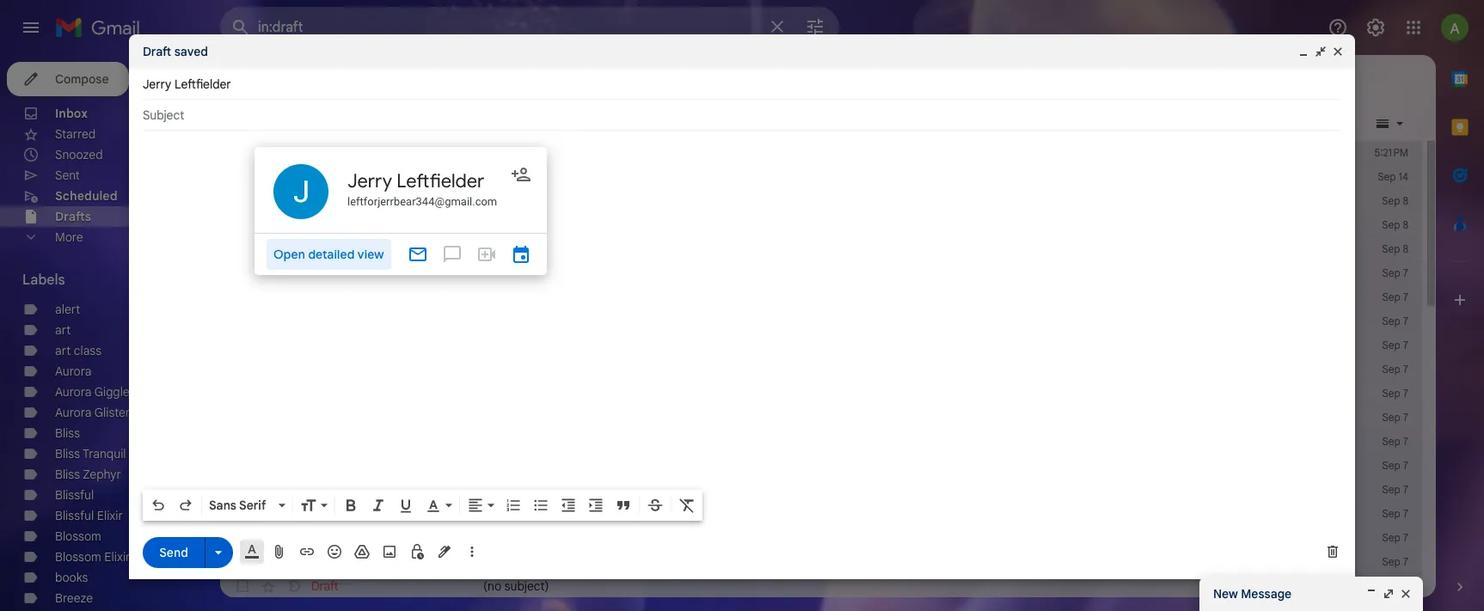 Task type: describe. For each thing, give the bounding box(es) containing it.
developments.
[[1227, 242, 1307, 257]]

5 row from the top
[[220, 262, 1423, 286]]

2 7 from the top
[[1404, 291, 1409, 304]]

6 row from the top
[[220, 286, 1423, 310]]

13 7 from the top
[[1404, 556, 1409, 569]]

pick
[[642, 194, 664, 209]]

significant
[[937, 242, 994, 257]]

bliss zephyr link
[[55, 467, 121, 483]]

draft inside draft saved dialog
[[143, 44, 171, 59]]

update
[[483, 242, 523, 257]]

jerry
[[143, 77, 171, 92]]

update on project
[[483, 242, 582, 257]]

sans
[[209, 498, 236, 514]]

3 sep 7 row from the top
[[220, 358, 1423, 382]]

(no for 6th "not important" switch
[[483, 266, 502, 281]]

minimize image for pop out icon
[[1365, 588, 1379, 601]]

breeze
[[55, 591, 93, 606]]

starred
[[55, 126, 96, 142]]

tomorrow
[[1390, 242, 1443, 257]]

indent more ‪(⌘])‬ image
[[588, 497, 605, 514]]

aurora giggles link
[[55, 385, 136, 400]]

older image
[[1340, 115, 1357, 132]]

5 7 from the top
[[1404, 363, 1409, 376]]

main content containing draft
[[220, 55, 1474, 612]]

refresh image
[[286, 115, 303, 132]]

store?
[[825, 194, 859, 209]]

1 row from the top
[[220, 141, 1423, 165]]

zephyr
[[83, 467, 121, 483]]

serif
[[239, 498, 266, 514]]

sent
[[55, 168, 80, 183]]

sep 8 inside draft row
[[1383, 219, 1409, 231]]

blossom elixir link
[[55, 550, 130, 565]]

9 sep 7 from the top
[[1383, 459, 1409, 472]]

books link
[[55, 570, 88, 586]]

alert
[[55, 302, 80, 317]]

close image for pop out image
[[1332, 45, 1345, 58]]

11 sep 7 from the top
[[1383, 508, 1409, 520]]

3 row from the top
[[220, 189, 1423, 213]]

draft saved
[[143, 44, 208, 59]]

(no for first "not important" switch
[[483, 145, 502, 161]]

7 7 from the top
[[1404, 411, 1409, 424]]

saved
[[174, 44, 208, 59]]

art class link
[[55, 343, 101, 359]]

6 7 from the top
[[1404, 387, 1409, 400]]

indent less ‪(⌘[)‬ image
[[560, 497, 577, 514]]

bliss tranquil link
[[55, 446, 126, 462]]

sent link
[[55, 168, 80, 183]]

more button
[[0, 227, 206, 248]]

breakfast
[[483, 483, 536, 498]]

1 vertical spatial elixir
[[104, 550, 130, 565]]

2 not important switch from the top
[[286, 169, 303, 186]]

(no subject) link for 5th row from the bottom
[[483, 265, 1328, 282]]

remove formatting ‪(⌘\)‬ image
[[679, 497, 696, 514]]

beach link
[[483, 506, 1328, 523]]

2 blissful from the top
[[55, 508, 94, 524]]

subject) for (no subject) link associated with sixth row from the top of the page
[[505, 290, 549, 305]]

redo ‪(⌘y)‬ image
[[177, 497, 194, 514]]

main menu image
[[21, 17, 41, 38]]

noah,
[[608, 242, 640, 257]]

next week
[[514, 219, 562, 231]]

wanted
[[1081, 242, 1121, 257]]

catch
[[1339, 242, 1370, 257]]

drafts link
[[55, 209, 91, 225]]

project.
[[791, 242, 833, 257]]

just
[[643, 242, 666, 257]]

inbox link
[[55, 106, 88, 121]]

starred link
[[55, 126, 96, 142]]

cookies
[[685, 194, 727, 209]]

you
[[619, 194, 639, 209]]

aurora link
[[55, 364, 92, 379]]

quick
[[679, 242, 708, 257]]

8 sep 7 from the top
[[1383, 435, 1409, 448]]

14
[[1399, 170, 1409, 183]]

insert link ‪(⌘k)‬ image
[[299, 544, 316, 561]]

10 sep 7 from the top
[[1383, 483, 1409, 496]]

scheduled link
[[55, 188, 117, 204]]

hi noah, just a quick update on the project. we've made some significant progress, and i wanted to share the latest developments. let's catch up tomorrow to go
[[594, 242, 1474, 257]]

6 not important switch from the top
[[286, 265, 303, 282]]

draft saved dialog
[[129, 34, 1356, 580]]

6 sep 7 from the top
[[1383, 387, 1409, 400]]

10 7 from the top
[[1404, 483, 1409, 496]]

7 row from the top
[[220, 478, 1423, 502]]

share
[[1139, 242, 1169, 257]]

labels heading
[[22, 272, 182, 289]]

3 bliss from the top
[[55, 467, 80, 483]]

we've
[[835, 242, 868, 257]]

the left latest
[[1172, 242, 1190, 257]]

blossom link
[[55, 529, 101, 545]]

5 sep 7 row from the top
[[220, 406, 1423, 430]]

compose
[[55, 71, 109, 87]]

Message Body text field
[[143, 139, 1342, 485]]

toggle confidential mode image
[[409, 544, 426, 561]]

8 for update on project
[[1403, 243, 1409, 255]]

5:21 pm
[[1375, 146, 1409, 159]]

1 bliss from the top
[[55, 426, 80, 441]]

1 sep 7 from the top
[[1383, 267, 1409, 280]]

(no for fifth "not important" switch from the bottom of the page
[[483, 290, 502, 305]]

thanks
[[862, 194, 901, 209]]

from
[[729, 194, 755, 209]]

9 not important switch from the top
[[286, 506, 303, 523]]

can
[[594, 194, 616, 209]]

breeze link
[[55, 591, 93, 606]]

7 sep 7 row from the top
[[220, 454, 1423, 478]]

grocery
[[780, 194, 822, 209]]

leftfielder
[[175, 77, 231, 92]]

2 blossom from the top
[[55, 550, 101, 565]]

4 not important switch from the top
[[286, 217, 303, 234]]

more options image
[[467, 544, 477, 561]]

3 draft row from the top
[[220, 551, 1423, 575]]

the right from
[[758, 194, 776, 209]]

insert photo image
[[381, 544, 398, 561]]

insert signature image
[[436, 544, 453, 561]]

2 draft row from the top
[[220, 526, 1423, 551]]

4 sep 7 row from the top
[[220, 382, 1423, 406]]

0 horizontal spatial up
[[668, 194, 682, 209]]

ximmy,
[[553, 194, 591, 209]]

blissful elixir link
[[55, 508, 123, 524]]

bliss link
[[55, 426, 80, 441]]

advanced search options image
[[798, 9, 833, 44]]

10 not important switch from the top
[[286, 554, 303, 571]]

9 7 from the top
[[1404, 459, 1409, 472]]

subject) for 1st (no subject) link from the bottom of the page
[[505, 579, 549, 594]]

bold ‪(⌘b)‬ image
[[342, 497, 360, 514]]



Task type: vqa. For each thing, say whether or not it's contained in the screenshot.
1st bliss from the bottom of the alert art art class Aurora Aurora Giggles Aurora Glisten Bliss Bliss Tranquil Bliss Zephyr Blissful Blissful Elixir Blossom Blossom Elixir books Breeze
yes



Task type: locate. For each thing, give the bounding box(es) containing it.
blissful down blissful link
[[55, 508, 94, 524]]

bliss down bliss 'link'
[[55, 446, 80, 462]]

0 vertical spatial art
[[55, 323, 71, 338]]

books
[[55, 570, 88, 586]]

0 horizontal spatial to
[[1124, 242, 1136, 257]]

2 aurora from the top
[[55, 385, 92, 400]]

elixir up blossom link on the left of the page
[[97, 508, 123, 524]]

hi up week
[[539, 194, 550, 209]]

3 7 from the top
[[1404, 315, 1409, 328]]

on down next week
[[527, 242, 540, 257]]

beach
[[483, 507, 518, 522]]

close image
[[1332, 45, 1345, 58], [1400, 588, 1413, 601]]

14 7 from the top
[[1404, 580, 1409, 593]]

sep 8
[[1383, 194, 1409, 207], [1383, 219, 1409, 231], [1383, 243, 1409, 255]]

2 sep 7 from the top
[[1383, 291, 1409, 304]]

Subject field
[[143, 107, 1342, 124]]

blissful
[[55, 488, 94, 503], [55, 508, 94, 524]]

4 7 from the top
[[1404, 339, 1409, 352]]

week
[[537, 219, 562, 231]]

3 8 from the top
[[1403, 243, 1409, 255]]

made
[[871, 242, 901, 257]]

(no subject) link for 9th row from the bottom
[[483, 145, 1328, 162]]

bulleted list ‪(⌘⇧8)‬ image
[[532, 497, 550, 514]]

search mail image
[[225, 12, 256, 43]]

sans serif
[[209, 498, 266, 514]]

giggles
[[94, 385, 136, 400]]

None search field
[[220, 7, 840, 48]]

formatting options toolbar
[[143, 490, 703, 521]]

aurora
[[55, 364, 92, 379], [55, 385, 92, 400], [55, 405, 92, 421]]

8 not important switch from the top
[[286, 482, 303, 499]]

class
[[74, 343, 101, 359]]

0 horizontal spatial hi
[[539, 194, 550, 209]]

1 vertical spatial 8
[[1403, 219, 1409, 231]]

8 row from the top
[[220, 502, 1423, 526]]

3 sep 7 from the top
[[1383, 315, 1409, 328]]

blissful down bliss zephyr link
[[55, 488, 94, 503]]

aurora up bliss 'link'
[[55, 405, 92, 421]]

aurora glisten link
[[55, 405, 132, 421]]

bliss up blissful link
[[55, 467, 80, 483]]

2 sep 7 row from the top
[[220, 334, 1423, 358]]

clear search image
[[760, 9, 795, 44]]

sep 8 up tomorrow
[[1383, 219, 1409, 231]]

(no subject) for fifth "not important" switch from the bottom of the page
[[483, 290, 549, 305]]

12 7 from the top
[[1404, 532, 1409, 545]]

1 to from the left
[[1124, 242, 1136, 257]]

7 sep 7 from the top
[[1383, 411, 1409, 424]]

sep
[[1378, 170, 1397, 183], [1383, 194, 1401, 207], [1383, 219, 1401, 231], [1383, 243, 1401, 255], [1383, 267, 1401, 280], [1383, 291, 1401, 304], [1383, 315, 1401, 328], [1383, 339, 1401, 352], [1383, 363, 1401, 376], [1383, 387, 1401, 400], [1383, 411, 1401, 424], [1383, 435, 1401, 448], [1383, 459, 1401, 472], [1383, 483, 1401, 496], [1383, 508, 1401, 520], [1383, 532, 1401, 545], [1383, 556, 1401, 569], [1383, 580, 1401, 593]]

2 vertical spatial sep 8
[[1383, 243, 1409, 255]]

tab list
[[1437, 55, 1485, 550]]

blissful link
[[55, 488, 94, 503]]

sep 8 for update on project
[[1383, 243, 1409, 255]]

numbered list ‪(⌘⇧7)‬ image
[[505, 497, 522, 514]]

1 vertical spatial up
[[1373, 242, 1387, 257]]

0 horizontal spatial on
[[527, 242, 540, 257]]

let's
[[1310, 242, 1336, 257]]

aurora down aurora link
[[55, 385, 92, 400]]

0 vertical spatial blissful
[[55, 488, 94, 503]]

1 7 from the top
[[1404, 267, 1409, 280]]

1 vertical spatial hi
[[594, 242, 605, 257]]

1 vertical spatial sep 8
[[1383, 219, 1409, 231]]

1 vertical spatial aurora
[[55, 385, 92, 400]]

i
[[1075, 242, 1078, 257]]

1 sep 8 from the top
[[1383, 194, 1409, 207]]

0 vertical spatial elixir
[[97, 508, 123, 524]]

elixir down blissful elixir link
[[104, 550, 130, 565]]

quote ‪(⌘⇧9)‬ image
[[615, 497, 632, 514]]

(no subject)
[[483, 145, 549, 161], [556, 169, 622, 185], [483, 266, 549, 281], [483, 290, 549, 305], [483, 579, 549, 594]]

attach files image
[[271, 544, 288, 561]]

draft row
[[220, 213, 1423, 237], [220, 526, 1423, 551], [220, 551, 1423, 575]]

art down art link
[[55, 343, 71, 359]]

1 blissful from the top
[[55, 488, 94, 503]]

compose button
[[7, 62, 129, 96]]

1 horizontal spatial minimize image
[[1365, 588, 1379, 601]]

project
[[543, 242, 582, 257]]

jerry leftfielder
[[143, 77, 231, 92]]

a
[[669, 242, 676, 257]]

1 not important switch from the top
[[286, 145, 303, 162]]

2 art from the top
[[55, 343, 71, 359]]

undo ‪(⌘z)‬ image
[[150, 497, 167, 514]]

on
[[527, 242, 540, 257], [753, 242, 767, 257]]

settings image
[[1366, 17, 1387, 38]]

12 sep 7 from the top
[[1383, 532, 1409, 545]]

1 art from the top
[[55, 323, 71, 338]]

4 sep 7 from the top
[[1383, 339, 1409, 352]]

1 vertical spatial bliss
[[55, 446, 80, 462]]

8 down 14
[[1403, 194, 1409, 207]]

up right pick
[[668, 194, 682, 209]]

labels navigation
[[0, 55, 220, 612]]

sep 14
[[1378, 170, 1409, 183]]

alert art art class aurora aurora giggles aurora glisten bliss bliss tranquil bliss zephyr blissful blissful elixir blossom blossom elixir books breeze
[[55, 302, 136, 606]]

fun
[[487, 219, 502, 231]]

pop out image
[[1382, 588, 1396, 601]]

close image right pop out image
[[1332, 45, 1345, 58]]

subject) for 5th row from the bottom (no subject) link
[[505, 266, 549, 281]]

glisten
[[94, 405, 132, 421]]

sep 8 for cookies
[[1383, 194, 1409, 207]]

on right update
[[753, 242, 767, 257]]

1 8 from the top
[[1403, 194, 1409, 207]]

to left share
[[1124, 242, 1136, 257]]

1 vertical spatial art
[[55, 343, 71, 359]]

8 for cookies
[[1403, 194, 1409, 207]]

0 vertical spatial up
[[668, 194, 682, 209]]

inbox
[[55, 106, 88, 121]]

up right catch
[[1373, 242, 1387, 257]]

discard draft ‪(⌘⇧d)‬ image
[[1325, 544, 1342, 561]]

4 (no subject) link from the top
[[483, 578, 1328, 595]]

go
[[1460, 242, 1474, 257]]

0 vertical spatial bliss
[[55, 426, 80, 441]]

14 sep 7 from the top
[[1383, 580, 1409, 593]]

2 sep 8 from the top
[[1383, 219, 1409, 231]]

drafts
[[55, 209, 91, 225]]

1 horizontal spatial to
[[1446, 242, 1457, 257]]

snoozed
[[55, 147, 103, 163]]

11 7 from the top
[[1404, 508, 1409, 520]]

art
[[55, 323, 71, 338], [55, 343, 71, 359]]

1 (no subject) link from the top
[[483, 145, 1328, 162]]

(no subject) link for sixth row from the top of the page
[[483, 289, 1328, 306]]

1 vertical spatial minimize image
[[1365, 588, 1379, 601]]

update
[[711, 242, 750, 257]]

elixir
[[97, 508, 123, 524], [104, 550, 130, 565]]

1 horizontal spatial close image
[[1400, 588, 1413, 601]]

3 sep 8 from the top
[[1383, 243, 1409, 255]]

underline ‪(⌘u)‬ image
[[397, 498, 415, 515]]

up
[[668, 194, 682, 209], [1373, 242, 1387, 257]]

to
[[1124, 242, 1136, 257], [1446, 242, 1457, 257]]

hi ximmy, can you pick up cookies from the grocery store? thanks
[[539, 194, 901, 209]]

hi left noah,
[[594, 242, 605, 257]]

subject) for (no subject) link for 9th row from the bottom
[[505, 145, 549, 161]]

next
[[514, 219, 535, 231]]

2 vertical spatial 8
[[1403, 243, 1409, 255]]

4 row from the top
[[220, 237, 1474, 262]]

1 horizontal spatial up
[[1373, 242, 1387, 257]]

some
[[905, 242, 934, 257]]

8
[[1403, 194, 1409, 207], [1403, 219, 1409, 231], [1403, 243, 1409, 255]]

(no subject) for 6th "not important" switch
[[483, 266, 549, 281]]

insert emoji ‪(⌘⇧2)‬ image
[[326, 544, 343, 561]]

0 vertical spatial 8
[[1403, 194, 1409, 207]]

1 draft row from the top
[[220, 213, 1423, 237]]

(no
[[483, 145, 502, 161], [556, 169, 574, 185], [483, 266, 502, 281], [483, 290, 502, 305], [483, 579, 502, 594]]

sep 8 down sep 14
[[1383, 194, 1409, 207]]

toggle split pane mode image
[[1375, 115, 1392, 132]]

sep 7 row
[[220, 310, 1423, 334], [220, 334, 1423, 358], [220, 358, 1423, 382], [220, 382, 1423, 406], [220, 406, 1423, 430], [220, 430, 1423, 454], [220, 454, 1423, 478]]

snoozed link
[[55, 147, 103, 163]]

0 vertical spatial blossom
[[55, 529, 101, 545]]

2 vertical spatial aurora
[[55, 405, 92, 421]]

6 sep 7 row from the top
[[220, 430, 1423, 454]]

send
[[159, 545, 188, 560]]

0 vertical spatial hi
[[539, 194, 550, 209]]

2 8 from the top
[[1403, 219, 1409, 231]]

2 (no subject) link from the top
[[483, 265, 1328, 282]]

minimize image for pop out image
[[1297, 45, 1311, 58]]

bliss up bliss tranquil link
[[55, 426, 80, 441]]

(no subject) for first "not important" switch
[[483, 145, 549, 161]]

hi for hi ximmy, can you pick up cookies from the grocery store? thanks
[[539, 194, 550, 209]]

alert link
[[55, 302, 80, 317]]

minimize image left pop out image
[[1297, 45, 1311, 58]]

strikethrough ‪(⌘⇧x)‬ image
[[647, 497, 664, 514]]

8 7 from the top
[[1404, 435, 1409, 448]]

more
[[55, 230, 83, 245]]

3 (no subject) link from the top
[[483, 289, 1328, 306]]

minimize image
[[1297, 45, 1311, 58], [1365, 588, 1379, 601]]

1 aurora from the top
[[55, 364, 92, 379]]

aurora down 'art class' link
[[55, 364, 92, 379]]

8 right catch
[[1403, 243, 1409, 255]]

movies
[[514, 170, 547, 183]]

progress,
[[997, 242, 1048, 257]]

cookies
[[483, 194, 527, 209]]

information card element
[[255, 147, 547, 275]]

minimize image left pop out icon
[[1365, 588, 1379, 601]]

2 on from the left
[[753, 242, 767, 257]]

7 not important switch from the top
[[286, 289, 303, 306]]

1 vertical spatial blissful
[[55, 508, 94, 524]]

subject)
[[505, 145, 549, 161], [577, 169, 622, 185], [505, 266, 549, 281], [505, 290, 549, 305], [505, 579, 549, 594]]

blossom down blissful elixir link
[[55, 529, 101, 545]]

draft
[[143, 44, 171, 59], [311, 145, 339, 161], [311, 169, 339, 185], [311, 194, 339, 209], [311, 218, 339, 233], [311, 242, 339, 257], [311, 266, 339, 281], [311, 290, 339, 305], [311, 483, 339, 498], [311, 507, 339, 522], [311, 531, 339, 546], [311, 555, 339, 570], [311, 579, 339, 594]]

0 vertical spatial minimize image
[[1297, 45, 1311, 58]]

sep 8 right catch
[[1383, 243, 1409, 255]]

art link
[[55, 323, 71, 338]]

close image right pop out icon
[[1400, 588, 1413, 601]]

close image for pop out icon
[[1400, 588, 1413, 601]]

starred snoozed sent scheduled
[[55, 126, 117, 204]]

art down alert link
[[55, 323, 71, 338]]

breakfast link
[[483, 482, 1328, 499]]

scheduled
[[55, 188, 117, 204]]

insert files using drive image
[[354, 544, 371, 561]]

5 sep 7 from the top
[[1383, 363, 1409, 376]]

pop out image
[[1314, 45, 1328, 58]]

bliss
[[55, 426, 80, 441], [55, 446, 80, 462], [55, 467, 80, 483]]

tranquil
[[83, 446, 126, 462]]

0 vertical spatial aurora
[[55, 364, 92, 379]]

0 vertical spatial sep 8
[[1383, 194, 1409, 207]]

(no subject) link
[[483, 145, 1328, 162], [483, 265, 1328, 282], [483, 289, 1328, 306], [483, 578, 1328, 595]]

main content
[[220, 55, 1474, 612]]

labels
[[22, 272, 65, 289]]

hi for hi noah, just a quick update on the project. we've made some significant progress, and i wanted to share the latest developments. let's catch up tomorrow to go
[[594, 242, 605, 257]]

send button
[[143, 537, 205, 568]]

5 not important switch from the top
[[286, 241, 303, 258]]

1 blossom from the top
[[55, 529, 101, 545]]

2 bliss from the top
[[55, 446, 80, 462]]

2 row from the top
[[220, 165, 1423, 189]]

blossom down blossom link on the left of the page
[[55, 550, 101, 565]]

7
[[1404, 267, 1409, 280], [1404, 291, 1409, 304], [1404, 315, 1409, 328], [1404, 339, 1409, 352], [1404, 363, 1409, 376], [1404, 387, 1409, 400], [1404, 411, 1409, 424], [1404, 435, 1409, 448], [1404, 459, 1409, 472], [1404, 483, 1409, 496], [1404, 508, 1409, 520], [1404, 532, 1409, 545], [1404, 556, 1409, 569], [1404, 580, 1409, 593]]

the left project.
[[770, 242, 788, 257]]

sans serif option
[[206, 497, 275, 514]]

3 not important switch from the top
[[286, 193, 303, 210]]

1 vertical spatial blossom
[[55, 550, 101, 565]]

more send options image
[[210, 544, 227, 561]]

1 horizontal spatial on
[[753, 242, 767, 257]]

row
[[220, 141, 1423, 165], [220, 165, 1423, 189], [220, 189, 1423, 213], [220, 237, 1474, 262], [220, 262, 1423, 286], [220, 286, 1423, 310], [220, 478, 1423, 502], [220, 502, 1423, 526], [220, 575, 1423, 599]]

11 not important switch from the top
[[286, 578, 303, 595]]

9 row from the top
[[220, 575, 1423, 599]]

sep 7
[[1383, 267, 1409, 280], [1383, 291, 1409, 304], [1383, 315, 1409, 328], [1383, 339, 1409, 352], [1383, 363, 1409, 376], [1383, 387, 1409, 400], [1383, 411, 1409, 424], [1383, 435, 1409, 448], [1383, 459, 1409, 472], [1383, 483, 1409, 496], [1383, 508, 1409, 520], [1383, 532, 1409, 545], [1383, 556, 1409, 569], [1383, 580, 1409, 593]]

the
[[758, 194, 776, 209], [770, 242, 788, 257], [1172, 242, 1190, 257]]

1 horizontal spatial hi
[[594, 242, 605, 257]]

italic ‪(⌘i)‬ image
[[370, 497, 387, 514]]

to left go
[[1446, 242, 1457, 257]]

0 horizontal spatial close image
[[1332, 45, 1345, 58]]

0 horizontal spatial minimize image
[[1297, 45, 1311, 58]]

latest
[[1193, 242, 1224, 257]]

1 sep 7 row from the top
[[220, 310, 1423, 334]]

0 vertical spatial close image
[[1332, 45, 1345, 58]]

13 sep 7 from the top
[[1383, 556, 1409, 569]]

1 vertical spatial close image
[[1400, 588, 1413, 601]]

8 up tomorrow
[[1403, 219, 1409, 231]]

3 aurora from the top
[[55, 405, 92, 421]]

2 vertical spatial bliss
[[55, 467, 80, 483]]

2 to from the left
[[1446, 242, 1457, 257]]

1 on from the left
[[527, 242, 540, 257]]

and
[[1051, 242, 1072, 257]]

not important switch
[[286, 145, 303, 162], [286, 169, 303, 186], [286, 193, 303, 210], [286, 217, 303, 234], [286, 241, 303, 258], [286, 265, 303, 282], [286, 289, 303, 306], [286, 482, 303, 499], [286, 506, 303, 523], [286, 554, 303, 571], [286, 578, 303, 595]]



